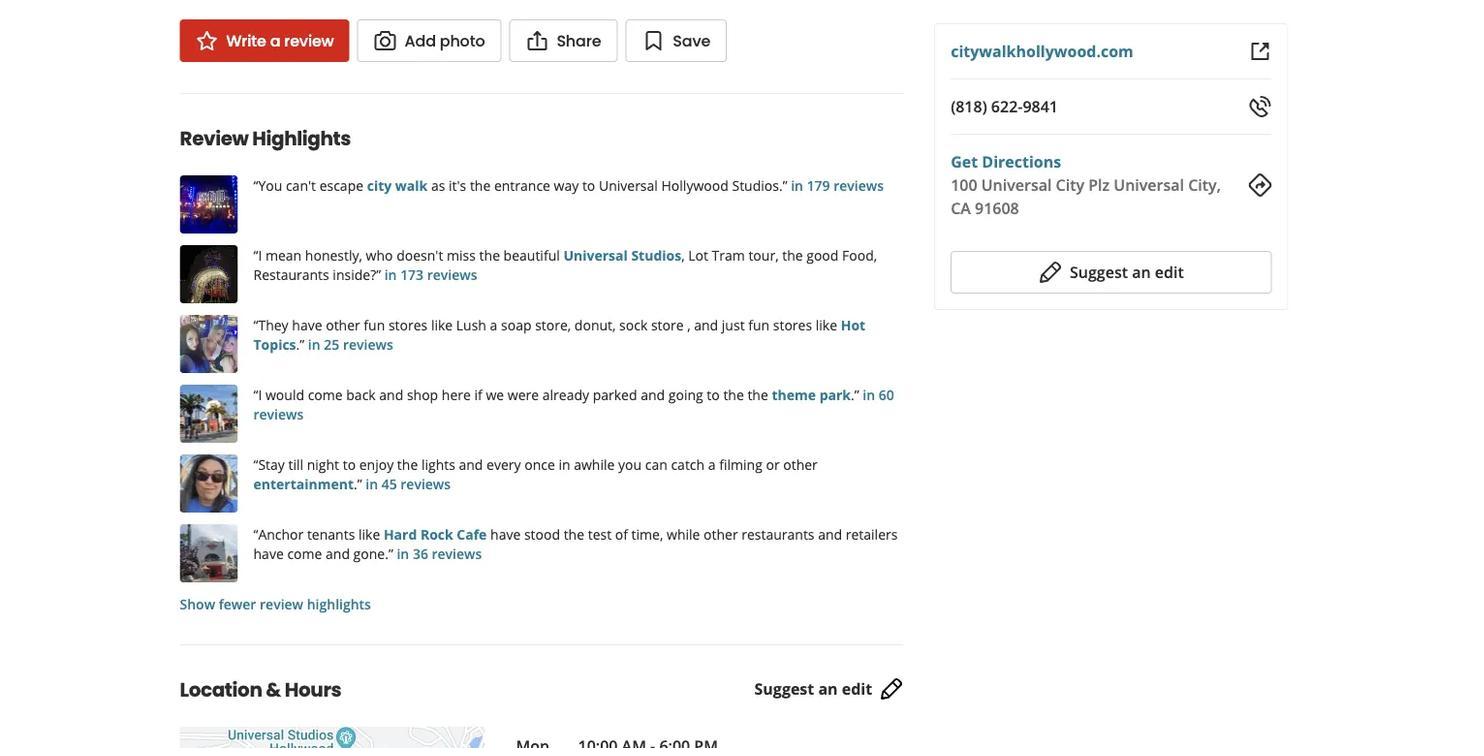 Task type: locate. For each thing, give the bounding box(es) containing it.
in left 60
[[863, 386, 875, 404]]

2 horizontal spatial other
[[784, 456, 818, 474]]

tram
[[712, 246, 745, 265]]

0 vertical spatial have
[[292, 316, 322, 334]]

the inside " stay till night to enjoy the lights and every once in awhile you can catch a filming or other entertainment . " in 45 reviews
[[397, 456, 418, 474]]

1 vertical spatial .
[[851, 386, 855, 404]]

review right the write
[[284, 30, 334, 52]]

reviews right 179
[[834, 176, 884, 195]]

an right 24 pencil v2 icon
[[1132, 262, 1151, 283]]

4 " from the top
[[253, 386, 258, 404]]

" inside " stay till night to enjoy the lights and every once in awhile you can catch a filming or other entertainment . " in 45 reviews
[[253, 456, 258, 474]]

save
[[673, 30, 711, 52]]

the left 'test'
[[564, 525, 585, 544]]

studios.
[[732, 176, 783, 195]]

0 vertical spatial .
[[296, 335, 300, 354]]

beautiful
[[504, 246, 560, 265]]

" for " they have other fun stores like lush a soap store, donut, sock store , and just fun stores like
[[253, 316, 258, 334]]

suggest inside location & hours element
[[755, 679, 815, 700]]

1 " from the top
[[253, 176, 258, 195]]

come left back
[[308, 386, 343, 404]]

to
[[583, 176, 596, 195], [707, 386, 720, 404], [343, 456, 356, 474]]

come down anchor
[[287, 545, 322, 563]]

" for " anchor tenants like hard rock cafe
[[253, 525, 258, 544]]

"
[[783, 176, 788, 195], [376, 266, 381, 284], [300, 335, 305, 354], [855, 386, 859, 404], [357, 475, 362, 493], [389, 545, 393, 563]]

test
[[588, 525, 612, 544]]

a right catch
[[708, 456, 716, 474]]

and
[[694, 316, 719, 334], [379, 386, 404, 404], [641, 386, 665, 404], [459, 456, 483, 474], [818, 525, 843, 544], [326, 545, 350, 563]]

1 i from the top
[[258, 246, 262, 265]]

0 vertical spatial suggest an edit
[[1070, 262, 1184, 283]]

and left retailers
[[818, 525, 843, 544]]

6 " from the top
[[253, 525, 258, 544]]

entertainment
[[253, 475, 354, 493]]

1 horizontal spatial ,
[[687, 316, 691, 334]]

the right going
[[724, 386, 744, 404]]

2 fun from the left
[[749, 316, 770, 334]]

2 horizontal spatial have
[[491, 525, 521, 544]]

anchor
[[258, 525, 304, 544]]

0 horizontal spatial suggest an edit
[[755, 679, 873, 700]]

0 horizontal spatial stores
[[389, 316, 428, 334]]

like left lush
[[431, 316, 453, 334]]

to right way
[[583, 176, 596, 195]]

and down 'tenants'
[[326, 545, 350, 563]]

sock
[[620, 316, 648, 334]]

suggest
[[1070, 262, 1128, 283], [755, 679, 815, 700]]

universal right way
[[599, 176, 658, 195]]

1 horizontal spatial suggest
[[1070, 262, 1128, 283]]

other inside " stay till night to enjoy the lights and every once in awhile you can catch a filming or other entertainment . " in 45 reviews
[[784, 456, 818, 474]]

2 vertical spatial other
[[704, 525, 738, 544]]

2 horizontal spatial to
[[707, 386, 720, 404]]

1 vertical spatial an
[[819, 679, 838, 700]]

0 vertical spatial come
[[308, 386, 343, 404]]

lights
[[422, 456, 455, 474]]

other right 'or'
[[784, 456, 818, 474]]

"
[[253, 176, 258, 195], [253, 246, 258, 265], [253, 316, 258, 334], [253, 386, 258, 404], [253, 456, 258, 474], [253, 525, 258, 544]]

1 horizontal spatial a
[[490, 316, 498, 334]]

1 horizontal spatial other
[[704, 525, 738, 544]]

the right the miss at the left top of page
[[479, 246, 500, 265]]

universal-citywalk-hollywood-universal-city-2 photo swvf-rxnvqr4itmgoj2t3q image
[[180, 525, 238, 583]]

in right once
[[559, 456, 571, 474]]

have down anchor
[[253, 545, 284, 563]]

1 vertical spatial edit
[[842, 679, 873, 700]]

who
[[366, 246, 393, 265]]

1 horizontal spatial have
[[292, 316, 322, 334]]

2 " from the top
[[253, 246, 258, 265]]

" anchor tenants like hard rock cafe
[[253, 525, 487, 544]]

" you can't escape city walk as it's the entrance way to universal hollywood studios. " in 179 reviews
[[253, 176, 884, 195]]

1 vertical spatial i
[[258, 386, 262, 404]]

.
[[296, 335, 300, 354], [851, 386, 855, 404], [354, 475, 357, 493]]

. left 45
[[354, 475, 357, 493]]

can
[[645, 456, 668, 474]]

" left till
[[253, 456, 258, 474]]

edit inside location & hours element
[[842, 679, 873, 700]]

, left lot on the left top of page
[[682, 246, 685, 265]]

1 stores from the left
[[389, 316, 428, 334]]

stores down 173
[[389, 316, 428, 334]]

0 horizontal spatial have
[[253, 545, 284, 563]]

an left 24 pencil v2 image
[[819, 679, 838, 700]]

0 vertical spatial a
[[270, 30, 280, 52]]

1 vertical spatial have
[[491, 525, 521, 544]]

24 camera v2 image
[[374, 30, 397, 53]]

1 horizontal spatial edit
[[1155, 262, 1184, 283]]

catch
[[671, 456, 705, 474]]

. left "25"
[[296, 335, 300, 354]]

share
[[557, 30, 601, 52]]

night
[[307, 456, 339, 474]]

0 vertical spatial ,
[[682, 246, 685, 265]]

i left the mean
[[258, 246, 262, 265]]

0 horizontal spatial other
[[326, 316, 360, 334]]

0 horizontal spatial to
[[343, 456, 356, 474]]

stores right just
[[773, 316, 812, 334]]

1 vertical spatial ,
[[687, 316, 691, 334]]

100
[[951, 174, 978, 195]]

0 vertical spatial i
[[258, 246, 262, 265]]

have right the they
[[292, 316, 322, 334]]

reviews inside " stay till night to enjoy the lights and every once in awhile you can catch a filming or other entertainment . " in 45 reviews
[[401, 475, 451, 493]]

in 60 reviews
[[253, 386, 894, 424]]

stay
[[258, 456, 285, 474]]

1 vertical spatial other
[[784, 456, 818, 474]]

" for " i would come back and shop here if we were already parked and going to the the theme park . "
[[253, 386, 258, 404]]

" stay till night to enjoy the lights and every once in awhile you can catch a filming or other entertainment . " in 45 reviews
[[253, 456, 818, 493]]

" i mean honestly, who doesn't miss the beautiful universal studios
[[253, 246, 682, 265]]

i for i would come back and shop here if we were already parked and going to the the
[[258, 386, 262, 404]]

1 vertical spatial a
[[490, 316, 498, 334]]

suggest an edit right 24 pencil v2 icon
[[1070, 262, 1184, 283]]

. " in 25 reviews
[[296, 335, 393, 354]]

0 horizontal spatial edit
[[842, 679, 873, 700]]

1 vertical spatial review
[[260, 595, 303, 614]]

a inside " stay till night to enjoy the lights and every once in awhile you can catch a filming or other entertainment . " in 45 reviews
[[708, 456, 716, 474]]

restaurants
[[742, 525, 815, 544]]

retailers
[[846, 525, 898, 544]]

add photo
[[405, 30, 485, 52]]

2 horizontal spatial a
[[708, 456, 716, 474]]

5 " from the top
[[253, 456, 258, 474]]

, right store
[[687, 316, 691, 334]]

the right tour,
[[782, 246, 803, 265]]

inside?
[[333, 266, 376, 284]]

24 external link v2 image
[[1249, 40, 1272, 63]]

review
[[284, 30, 334, 52], [260, 595, 303, 614]]

back
[[346, 386, 376, 404]]

. left 60
[[851, 386, 855, 404]]

the inside , lot tram tour, the good food, restaurants inside?
[[782, 246, 803, 265]]

1 vertical spatial suggest an edit
[[755, 679, 873, 700]]

a right lush
[[490, 316, 498, 334]]

reviews
[[834, 176, 884, 195], [427, 266, 477, 284], [343, 335, 393, 354], [253, 405, 304, 424], [401, 475, 451, 493], [432, 545, 482, 563]]

0 vertical spatial suggest
[[1070, 262, 1128, 283]]

filming
[[719, 456, 763, 474]]

to right going
[[707, 386, 720, 404]]

write a review link
[[180, 20, 350, 63]]

region
[[164, 176, 919, 583]]

edit
[[1155, 262, 1184, 283], [842, 679, 873, 700]]

write
[[226, 30, 266, 52]]

fun
[[364, 316, 385, 334], [749, 316, 770, 334]]

donut,
[[575, 316, 616, 334]]

reviews down lights
[[401, 475, 451, 493]]

have right cafe
[[491, 525, 521, 544]]

1 horizontal spatial stores
[[773, 316, 812, 334]]

theme park button
[[772, 386, 851, 404]]

1 vertical spatial come
[[287, 545, 322, 563]]

0 horizontal spatial an
[[819, 679, 838, 700]]

the up in 45 reviews 'button'
[[397, 456, 418, 474]]

0 vertical spatial edit
[[1155, 262, 1184, 283]]

hot topics button
[[253, 316, 866, 354]]

add photo link
[[357, 20, 502, 63]]

suggest an edit link
[[755, 678, 904, 702]]

" left the would
[[253, 386, 258, 404]]

1 horizontal spatial to
[[583, 176, 596, 195]]

1 fun from the left
[[364, 316, 385, 334]]

0 horizontal spatial ,
[[682, 246, 685, 265]]

2 vertical spatial .
[[354, 475, 357, 493]]

highlights
[[307, 595, 371, 614]]

3 " from the top
[[253, 316, 258, 334]]

tenants
[[307, 525, 355, 544]]

can't
[[286, 176, 316, 195]]

24 pencil v2 image
[[1039, 261, 1062, 284]]

2 vertical spatial a
[[708, 456, 716, 474]]

region inside the review highlights element
[[164, 176, 919, 583]]

come
[[308, 386, 343, 404], [287, 545, 322, 563]]

fun up in 25 reviews button
[[364, 316, 385, 334]]

" down who in the left top of the page
[[376, 266, 381, 284]]

city walk button
[[367, 176, 428, 195]]

region containing "
[[164, 176, 919, 583]]

other up . " in 25 reviews at top
[[326, 316, 360, 334]]

review inside dropdown button
[[260, 595, 303, 614]]

get
[[951, 151, 978, 172]]

suggest an edit left 24 pencil v2 image
[[755, 679, 873, 700]]

0 vertical spatial review
[[284, 30, 334, 52]]

if
[[474, 386, 483, 404]]

in 179 reviews button
[[788, 176, 884, 195]]

they
[[258, 316, 289, 334]]

reviews inside the 'in 60 reviews'
[[253, 405, 304, 424]]

reviews down the would
[[253, 405, 304, 424]]

2 i from the top
[[258, 386, 262, 404]]

0 horizontal spatial .
[[296, 335, 300, 354]]

and right lights
[[459, 456, 483, 474]]

like left hot
[[816, 316, 838, 334]]

1 horizontal spatial an
[[1132, 262, 1151, 283]]

" left the mean
[[253, 246, 258, 265]]

1 vertical spatial suggest
[[755, 679, 815, 700]]

24 phone v2 image
[[1249, 95, 1272, 118]]

" left can't
[[253, 176, 258, 195]]

edit inside 'button'
[[1155, 262, 1184, 283]]

" in 173 reviews
[[376, 266, 477, 284]]

a right the write
[[270, 30, 280, 52]]

0 horizontal spatial fun
[[364, 316, 385, 334]]

, lot tram tour, the good food, restaurants inside?
[[253, 246, 877, 284]]

" up "topics"
[[253, 316, 258, 334]]

universal
[[982, 174, 1052, 195], [1114, 174, 1185, 195], [599, 176, 658, 195], [564, 246, 628, 265]]

review right fewer
[[260, 595, 303, 614]]

to right the night at the bottom left of the page
[[343, 456, 356, 474]]

ca
[[951, 198, 971, 219]]

" right the universal-citywalk-hollywood-universal-city-2 photo swvf-rxnvqr4itmgoj2t3q
[[253, 525, 258, 544]]

suggest an edit inside 'button'
[[1070, 262, 1184, 283]]

review for fewer
[[260, 595, 303, 614]]

you
[[258, 176, 282, 195]]

in left 45
[[366, 475, 378, 493]]

0 vertical spatial other
[[326, 316, 360, 334]]

1 horizontal spatial suggest an edit
[[1070, 262, 1184, 283]]

photo
[[440, 30, 485, 52]]

fun right just
[[749, 316, 770, 334]]

1 horizontal spatial .
[[354, 475, 357, 493]]

0 vertical spatial an
[[1132, 262, 1151, 283]]

45
[[382, 475, 397, 493]]

hard rock cafe button
[[384, 525, 487, 544]]

way
[[554, 176, 579, 195]]

suggest an edit inside location & hours element
[[755, 679, 873, 700]]

to inside " stay till night to enjoy the lights and every once in awhile you can catch a filming or other entertainment . " in 45 reviews
[[343, 456, 356, 474]]

and left going
[[641, 386, 665, 404]]

0 horizontal spatial suggest
[[755, 679, 815, 700]]

i left the would
[[258, 386, 262, 404]]

like
[[431, 316, 453, 334], [816, 316, 838, 334], [359, 525, 380, 544]]

other right while
[[704, 525, 738, 544]]

2 stores from the left
[[773, 316, 812, 334]]

reviews down cafe
[[432, 545, 482, 563]]

other
[[326, 316, 360, 334], [784, 456, 818, 474], [704, 525, 738, 544]]

" inside " stay till night to enjoy the lights and every once in awhile you can catch a filming or other entertainment . " in 45 reviews
[[357, 475, 362, 493]]

" down enjoy
[[357, 475, 362, 493]]

till
[[288, 456, 303, 474]]

review highlights
[[180, 126, 351, 153]]

1 horizontal spatial fun
[[749, 316, 770, 334]]

have
[[292, 316, 322, 334], [491, 525, 521, 544], [253, 545, 284, 563]]

i for i mean honestly, who doesn't miss the beautiful
[[258, 246, 262, 265]]

and right back
[[379, 386, 404, 404]]

like up the gone.
[[359, 525, 380, 544]]

2 vertical spatial to
[[343, 456, 356, 474]]



Task type: vqa. For each thing, say whether or not it's contained in the screenshot.
They
yes



Task type: describe. For each thing, give the bounding box(es) containing it.
24 pencil v2 image
[[880, 678, 904, 702]]

and inside " stay till night to enjoy the lights and every once in awhile you can catch a filming or other entertainment . " in 45 reviews
[[459, 456, 483, 474]]

food,
[[842, 246, 877, 265]]

25
[[324, 335, 340, 354]]

universal left studios
[[564, 246, 628, 265]]

enjoy
[[359, 456, 394, 474]]

an inside location & hours element
[[819, 679, 838, 700]]

city,
[[1189, 174, 1221, 195]]

in 173 reviews button
[[381, 266, 477, 284]]

suggest inside 'button'
[[1070, 262, 1128, 283]]

review for a
[[284, 30, 334, 52]]

citywalkhollywood.com link
[[951, 41, 1134, 62]]

" right "topics"
[[300, 335, 305, 354]]

miss
[[447, 246, 476, 265]]

(818)
[[951, 96, 988, 117]]

citywalkhollywood.com
[[951, 41, 1134, 62]]

come inside have stood the test of time, while other restaurants and retailers have come and gone.
[[287, 545, 322, 563]]

reviews down the miss at the left top of page
[[427, 266, 477, 284]]

mean
[[266, 246, 302, 265]]

get directions link
[[951, 151, 1062, 172]]

24 save outline v2 image
[[642, 30, 665, 53]]

24 share v2 image
[[526, 30, 549, 53]]

&
[[266, 677, 281, 704]]

store,
[[535, 316, 571, 334]]

soap
[[501, 316, 532, 334]]

just
[[722, 316, 745, 334]]

while
[[667, 525, 700, 544]]

0 vertical spatial to
[[583, 176, 596, 195]]

write a review
[[226, 30, 334, 52]]

0 horizontal spatial a
[[270, 30, 280, 52]]

universal-citywalk-hollywood-universal-city-2 photo 8pge5do1ezu22i7ku5n2ba image
[[180, 176, 238, 234]]

1 vertical spatial to
[[707, 386, 720, 404]]

hot topics
[[253, 316, 866, 354]]

" down hard
[[389, 545, 393, 563]]

in 25 reviews button
[[305, 335, 393, 354]]

1 horizontal spatial like
[[431, 316, 453, 334]]

every
[[487, 456, 521, 474]]

doesn't
[[397, 246, 443, 265]]

awhile
[[574, 456, 615, 474]]

plz
[[1089, 174, 1110, 195]]

review
[[180, 126, 249, 153]]

other inside have stood the test of time, while other restaurants and retailers have come and gone.
[[704, 525, 738, 544]]

once
[[525, 456, 555, 474]]

60
[[879, 386, 894, 404]]

entrance
[[494, 176, 551, 195]]

get directions 100 universal city plz universal city, ca 91608
[[951, 151, 1221, 219]]

good
[[807, 246, 839, 265]]

in inside the 'in 60 reviews'
[[863, 386, 875, 404]]

" they have other fun stores like lush a soap store, donut, sock store , and just fun stores like
[[253, 316, 841, 334]]

" in 36 reviews
[[389, 545, 482, 563]]

escape
[[320, 176, 364, 195]]

the inside have stood the test of time, while other restaurants and retailers have come and gone.
[[564, 525, 585, 544]]

in 60 reviews button
[[253, 386, 894, 424]]

gone.
[[353, 545, 389, 563]]

2 vertical spatial have
[[253, 545, 284, 563]]

you
[[618, 456, 642, 474]]

(818) 622-9841
[[951, 96, 1059, 117]]

share button
[[509, 20, 618, 63]]

" i would come back and shop here if we were already parked and going to the the theme park . "
[[253, 386, 859, 404]]

show
[[180, 595, 215, 614]]

parked
[[593, 386, 637, 404]]

the left theme
[[748, 386, 769, 404]]

universal-citywalk-hollywood-universal-city-2 photo vxw8js8sj-g1cidezsfrdg image
[[180, 246, 238, 304]]

" right park
[[855, 386, 859, 404]]

in left 179
[[791, 176, 804, 195]]

tour,
[[749, 246, 779, 265]]

36
[[413, 545, 428, 563]]

universal right plz
[[1114, 174, 1185, 195]]

nahshon p. image
[[180, 455, 238, 513]]

location & hours element
[[149, 645, 935, 748]]

in left the 36
[[397, 545, 409, 563]]

2 horizontal spatial like
[[816, 316, 838, 334]]

2 horizontal spatial .
[[851, 386, 855, 404]]

walk
[[395, 176, 428, 195]]

hot
[[841, 316, 866, 334]]

24 directions v2 image
[[1249, 174, 1272, 197]]

entertainment button
[[253, 475, 354, 493]]

already
[[543, 386, 589, 404]]

and left just
[[694, 316, 719, 334]]

save button
[[626, 20, 727, 63]]

in left 173
[[385, 266, 397, 284]]

lush
[[456, 316, 487, 334]]

city
[[367, 176, 392, 195]]

would
[[266, 386, 304, 404]]

have stood the test of time, while other restaurants and retailers have come and gone.
[[253, 525, 898, 563]]

. inside " stay till night to enjoy the lights and every once in awhile you can catch a filming or other entertainment . " in 45 reviews
[[354, 475, 357, 493]]

reviews right "25"
[[343, 335, 393, 354]]

shop
[[407, 386, 438, 404]]

dana k. image
[[180, 316, 238, 374]]

studios
[[631, 246, 682, 265]]

universal studios button
[[564, 246, 682, 265]]

map image
[[180, 728, 485, 748]]

theme
[[772, 386, 816, 404]]

show fewer review highlights button
[[180, 595, 371, 614]]

173
[[400, 266, 424, 284]]

rock
[[421, 525, 453, 544]]

622-
[[992, 96, 1023, 117]]

review highlights element
[[149, 94, 919, 614]]

in 36 reviews button
[[393, 545, 482, 563]]

as
[[431, 176, 445, 195]]

" left 179
[[783, 176, 788, 195]]

" for " i mean honestly, who doesn't miss the beautiful universal studios
[[253, 246, 258, 265]]

here
[[442, 386, 471, 404]]

stood
[[524, 525, 560, 544]]

honestly,
[[305, 246, 363, 265]]

" for " stay till night to enjoy the lights and every once in awhile you can catch a filming or other entertainment . " in 45 reviews
[[253, 456, 258, 474]]

directions
[[982, 151, 1062, 172]]

suggest an edit button
[[951, 251, 1272, 294]]

24 star v2 image
[[195, 30, 219, 53]]

city
[[1056, 174, 1085, 195]]

time,
[[632, 525, 663, 544]]

0 horizontal spatial like
[[359, 525, 380, 544]]

" for " you can't escape city walk as it's the entrance way to universal hollywood studios. " in 179 reviews
[[253, 176, 258, 195]]

hard
[[384, 525, 417, 544]]

the right the it's
[[470, 176, 491, 195]]

universal down 'directions' in the top of the page
[[982, 174, 1052, 195]]

or
[[766, 456, 780, 474]]

going
[[669, 386, 704, 404]]

an inside 'button'
[[1132, 262, 1151, 283]]

add
[[405, 30, 436, 52]]

, inside , lot tram tour, the good food, restaurants inside?
[[682, 246, 685, 265]]

91608
[[975, 198, 1020, 219]]

in left "25"
[[308, 335, 321, 354]]

we
[[486, 386, 504, 404]]

in 45 reviews button
[[362, 475, 451, 493]]

universal-citywalk-hollywood-universal-city-2 photo bbjflyc25f_iohk8xyx_tg image
[[180, 385, 238, 443]]



